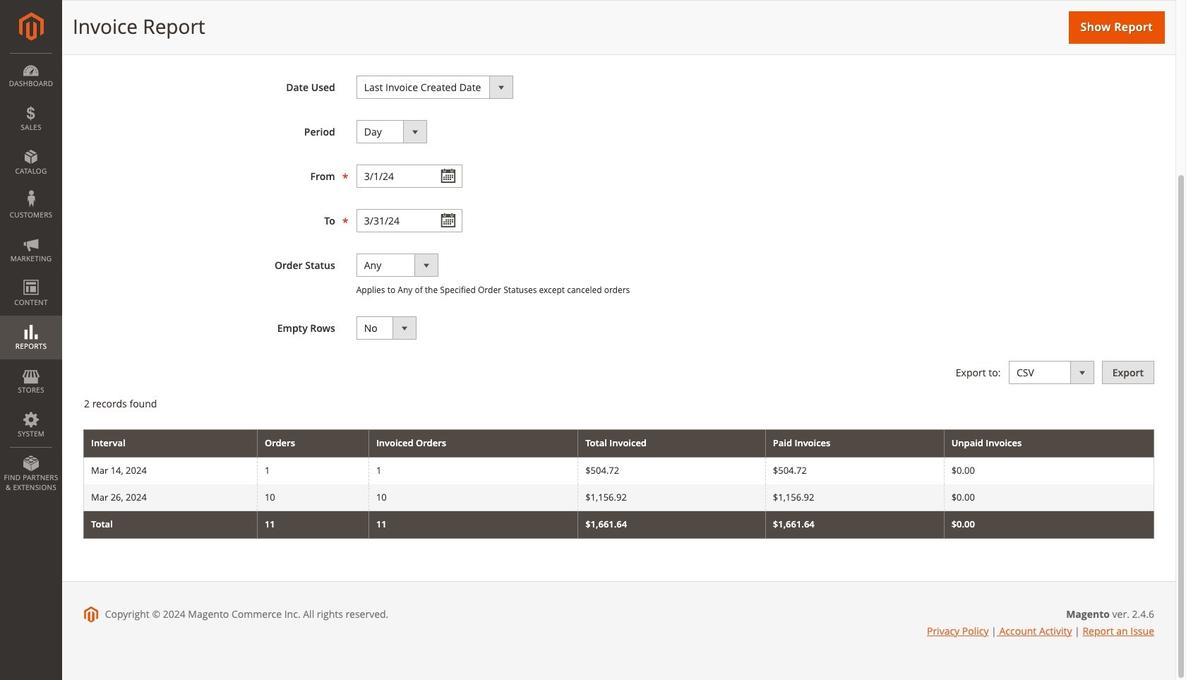 Task type: describe. For each thing, give the bounding box(es) containing it.
magento admin panel image
[[19, 12, 43, 41]]



Task type: locate. For each thing, give the bounding box(es) containing it.
menu bar
[[0, 53, 62, 500]]

None text field
[[357, 165, 463, 188], [357, 209, 463, 232], [357, 165, 463, 188], [357, 209, 463, 232]]



